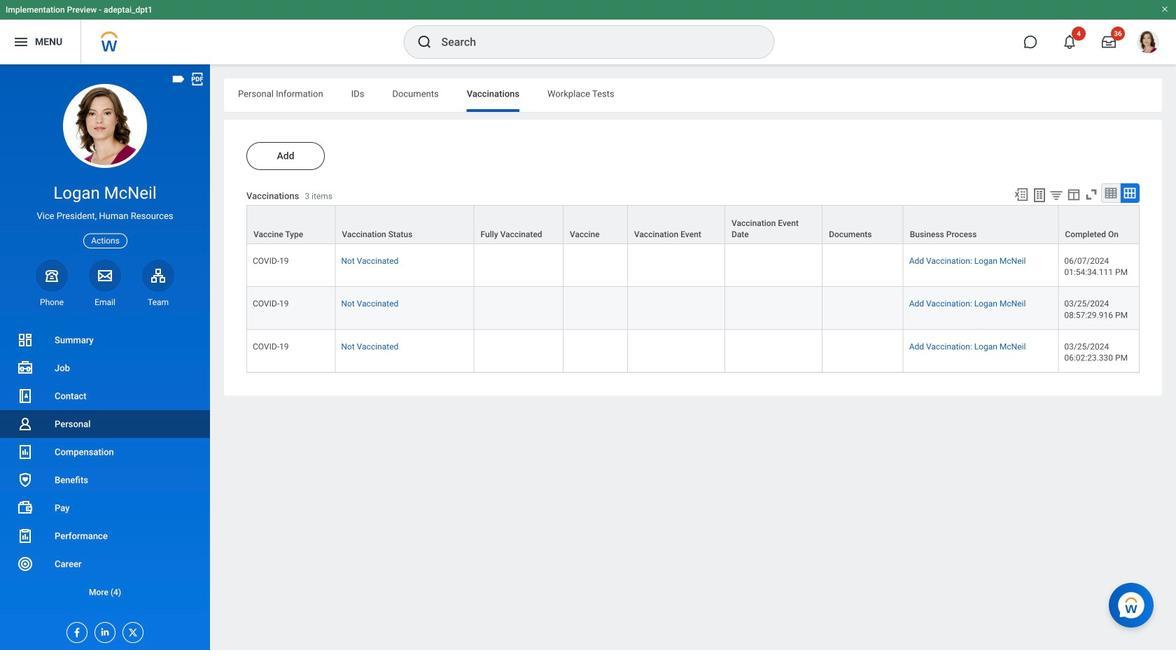 Task type: describe. For each thing, give the bounding box(es) containing it.
expand table image
[[1123, 186, 1137, 200]]

table image
[[1105, 186, 1119, 200]]

export to excel image
[[1014, 187, 1030, 202]]

benefits image
[[17, 472, 34, 489]]

navigation pane region
[[0, 64, 210, 651]]

2 row from the top
[[247, 245, 1140, 287]]

email logan mcneil element
[[89, 297, 121, 308]]

click to view/edit grid preferences image
[[1067, 187, 1082, 202]]

x image
[[123, 623, 139, 639]]

job image
[[17, 360, 34, 377]]

phone logan mcneil element
[[36, 297, 68, 308]]

search image
[[416, 34, 433, 50]]

personal image
[[17, 416, 34, 433]]

compensation image
[[17, 444, 34, 461]]

1 covid-19 element from the top
[[253, 254, 289, 266]]

3 row from the top
[[247, 287, 1140, 330]]

view printable version (pdf) image
[[190, 71, 205, 87]]

linkedin image
[[95, 623, 111, 638]]

inbox large image
[[1102, 35, 1116, 49]]

summary image
[[17, 332, 34, 349]]

select to filter grid data image
[[1049, 188, 1065, 202]]

contact image
[[17, 388, 34, 405]]

Search Workday  search field
[[442, 27, 746, 57]]

export to worksheets image
[[1032, 187, 1049, 204]]

3 covid-19 element from the top
[[253, 339, 289, 352]]

tag image
[[171, 71, 186, 87]]

1 row from the top
[[247, 205, 1140, 245]]



Task type: vqa. For each thing, say whether or not it's contained in the screenshot.
second Date
no



Task type: locate. For each thing, give the bounding box(es) containing it.
2 vertical spatial covid-19 element
[[253, 339, 289, 352]]

profile logan mcneil image
[[1137, 31, 1160, 56]]

2 covid-19 element from the top
[[253, 296, 289, 309]]

performance image
[[17, 528, 34, 545]]

close environment banner image
[[1161, 5, 1170, 13]]

0 vertical spatial covid-19 element
[[253, 254, 289, 266]]

list
[[0, 326, 210, 607]]

row
[[247, 205, 1140, 245], [247, 245, 1140, 287], [247, 287, 1140, 330], [247, 330, 1140, 373]]

team logan mcneil element
[[142, 297, 174, 308]]

4 row from the top
[[247, 330, 1140, 373]]

mail image
[[97, 267, 113, 284]]

facebook image
[[67, 623, 83, 639]]

1 vertical spatial covid-19 element
[[253, 296, 289, 309]]

pay image
[[17, 500, 34, 517]]

justify image
[[13, 34, 29, 50]]

notifications large image
[[1063, 35, 1077, 49]]

cell
[[475, 245, 564, 287], [564, 245, 628, 287], [628, 245, 726, 287], [726, 245, 823, 287], [823, 245, 904, 287], [475, 287, 564, 330], [564, 287, 628, 330], [628, 287, 726, 330], [726, 287, 823, 330], [823, 287, 904, 330], [475, 330, 564, 373], [564, 330, 628, 373], [628, 330, 726, 373], [726, 330, 823, 373], [823, 330, 904, 373]]

career image
[[17, 556, 34, 573]]

phone image
[[42, 267, 62, 284]]

tab list
[[224, 78, 1163, 112]]

view team image
[[150, 267, 167, 284]]

banner
[[0, 0, 1177, 64]]

covid-19 element
[[253, 254, 289, 266], [253, 296, 289, 309], [253, 339, 289, 352]]

fullscreen image
[[1084, 187, 1100, 202]]

toolbar
[[1008, 184, 1140, 205]]



